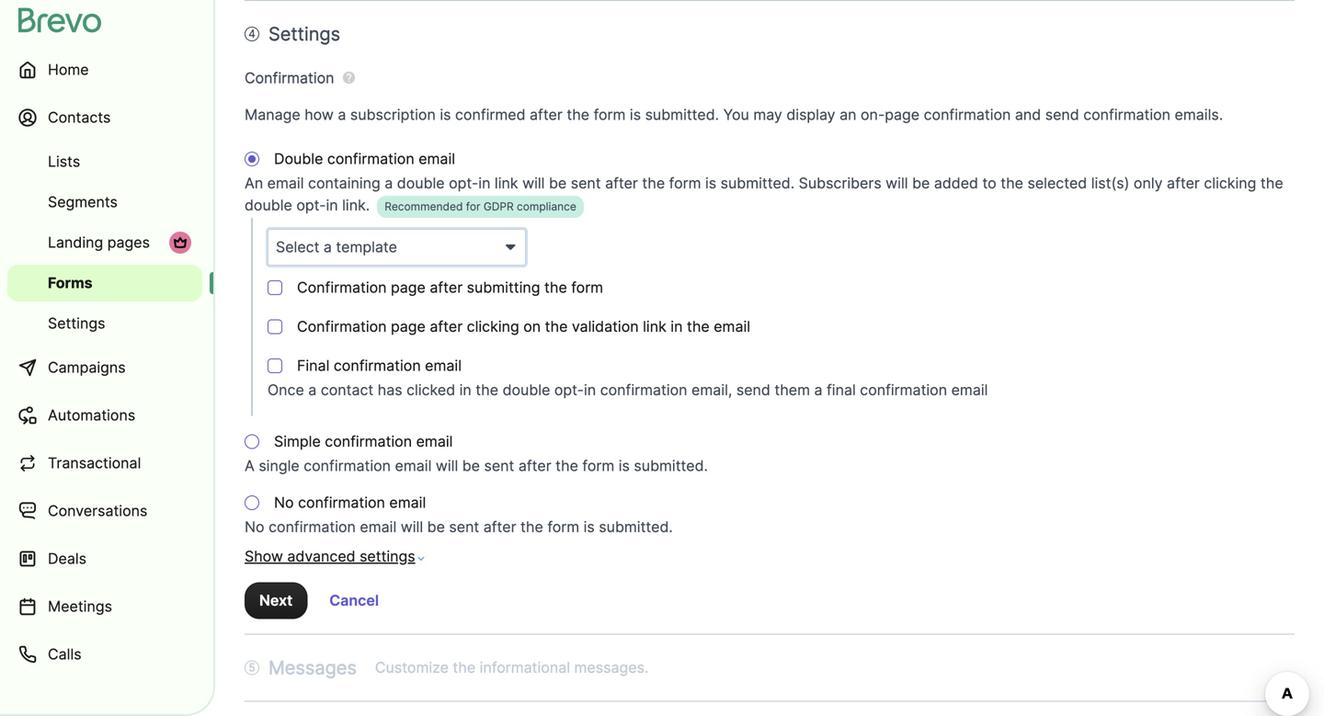 Task type: locate. For each thing, give the bounding box(es) containing it.
1 vertical spatial settings
[[48, 315, 105, 332]]

opt- down validation
[[555, 381, 584, 399]]

2 vertical spatial opt-
[[555, 381, 584, 399]]

transactional link
[[7, 441, 202, 486]]

1 vertical spatial link
[[643, 318, 667, 336]]

page
[[885, 106, 920, 124], [391, 279, 426, 297], [391, 318, 426, 336]]

containing
[[308, 174, 381, 192]]

double down confirmation page after clicking on the validation link in the email
[[503, 381, 550, 399]]

0 vertical spatial no
[[274, 494, 294, 512]]

confirmation for confirmation
[[245, 69, 334, 87]]

subscribers
[[799, 174, 882, 192]]

send
[[1046, 106, 1080, 124], [737, 381, 771, 399]]

page for confirmation page after clicking on the validation link in the email
[[391, 318, 426, 336]]

next button
[[245, 583, 307, 619]]

confirmation up show advanced settings at the left of the page
[[298, 494, 385, 512]]

0 vertical spatial double
[[397, 174, 445, 192]]

be left added
[[912, 174, 930, 192]]

1 vertical spatial no
[[245, 518, 265, 536]]

for
[[466, 200, 481, 213]]

will up the no confirmation email will be sent after the form is submitted.
[[436, 457, 458, 475]]

0 vertical spatial sent
[[571, 174, 601, 192]]

will
[[523, 174, 545, 192], [886, 174, 908, 192], [436, 457, 458, 475], [401, 518, 423, 536]]

5
[[249, 661, 255, 675]]

sent up compliance
[[571, 174, 601, 192]]

confirmation down simple confirmation email
[[304, 457, 391, 475]]

final confirmation email
[[297, 357, 462, 375]]

recommended
[[385, 200, 463, 213]]

double down an
[[245, 196, 292, 214]]

link right validation
[[643, 318, 667, 336]]

0 horizontal spatial no
[[245, 518, 265, 536]]

0 vertical spatial clicking
[[1204, 174, 1257, 192]]

you
[[723, 106, 749, 124]]

settings link
[[7, 305, 202, 342]]

cancel
[[330, 592, 379, 610]]

2 vertical spatial page
[[391, 318, 426, 336]]

clicking left on
[[467, 318, 519, 336]]

0 vertical spatial send
[[1046, 106, 1080, 124]]

1 vertical spatial sent
[[484, 457, 514, 475]]

2 horizontal spatial sent
[[571, 174, 601, 192]]

confirmation right "final"
[[860, 381, 947, 399]]

forms link
[[7, 265, 202, 302]]

landing pages
[[48, 234, 150, 252]]

after
[[530, 106, 563, 124], [605, 174, 638, 192], [1167, 174, 1200, 192], [430, 279, 463, 297], [430, 318, 463, 336], [519, 457, 552, 475], [484, 518, 516, 536]]

0 vertical spatial link
[[495, 174, 518, 192]]

conversations link
[[7, 489, 202, 533]]

home link
[[7, 48, 202, 92]]

manage
[[245, 106, 300, 124]]

confirmation for confirmation page after clicking on the validation link in the email
[[297, 318, 387, 336]]

emails.
[[1175, 106, 1223, 124]]

link for in
[[643, 318, 667, 336]]

0 horizontal spatial settings
[[48, 315, 105, 332]]

1 vertical spatial send
[[737, 381, 771, 399]]

1 horizontal spatial no
[[274, 494, 294, 512]]

campaigns link
[[7, 346, 202, 390]]

opt- down containing
[[296, 196, 326, 214]]

page up final confirmation email
[[391, 318, 426, 336]]

sent down a single confirmation email will be sent after the form is submitted.
[[449, 518, 479, 536]]

opt-
[[449, 174, 479, 192], [296, 196, 326, 214], [555, 381, 584, 399]]

double
[[397, 174, 445, 192], [245, 196, 292, 214], [503, 381, 550, 399]]

settings right 4
[[269, 23, 340, 45]]

confirmation up containing
[[327, 150, 415, 168]]

0 horizontal spatial opt-
[[296, 196, 326, 214]]

informational
[[480, 659, 570, 677]]

sent up the no confirmation email will be sent after the form is submitted.
[[484, 457, 514, 475]]

link inside an email containing a double opt-in link will be sent after the form is submitted. subscribers will be added to the selected list(s) only after clicking the double opt-in link.
[[495, 174, 518, 192]]

a
[[338, 106, 346, 124], [385, 174, 393, 192], [308, 381, 317, 399], [814, 381, 823, 399]]

will up the settings
[[401, 518, 423, 536]]

clicking down emails.
[[1204, 174, 1257, 192]]

a single confirmation email will be sent after the form is submitted.
[[245, 457, 708, 475]]

double up "recommended"
[[397, 174, 445, 192]]

0 horizontal spatial double
[[245, 196, 292, 214]]

1 horizontal spatial settings
[[269, 23, 340, 45]]

confirmation left and
[[924, 106, 1011, 124]]

page right an
[[885, 106, 920, 124]]

opt- up for
[[449, 174, 479, 192]]

0 horizontal spatial sent
[[449, 518, 479, 536]]

0 horizontal spatial link
[[495, 174, 518, 192]]

will right subscribers
[[886, 174, 908, 192]]

confirmation
[[245, 69, 334, 87], [297, 279, 387, 297], [297, 318, 387, 336]]

1 vertical spatial page
[[391, 279, 426, 297]]

no up show
[[245, 518, 265, 536]]

page down "recommended"
[[391, 279, 426, 297]]

landing
[[48, 234, 103, 252]]

1 vertical spatial confirmation
[[297, 279, 387, 297]]

send left "them" at the right bottom of the page
[[737, 381, 771, 399]]

link for will
[[495, 174, 518, 192]]

no down single
[[274, 494, 294, 512]]

confirmation up has
[[334, 357, 421, 375]]

email,
[[692, 381, 732, 399]]

conversations
[[48, 502, 148, 520]]

0 horizontal spatial clicking
[[467, 318, 519, 336]]

page for confirmation page after submitting the form
[[391, 279, 426, 297]]

settings down forms
[[48, 315, 105, 332]]

link up gdpr
[[495, 174, 518, 192]]

an email containing a double opt-in link will be sent after the form is submitted. subscribers will be added to the selected list(s) only after clicking the double opt-in link.
[[245, 174, 1284, 214]]

is
[[440, 106, 451, 124], [630, 106, 641, 124], [705, 174, 717, 192], [619, 457, 630, 475], [584, 518, 595, 536]]

1 horizontal spatial opt-
[[449, 174, 479, 192]]

final
[[297, 357, 330, 375]]

form
[[594, 106, 626, 124], [669, 174, 701, 192], [571, 279, 603, 297], [583, 457, 615, 475], [548, 518, 580, 536]]

settings
[[269, 23, 340, 45], [48, 315, 105, 332]]

left___rvooi image
[[173, 235, 188, 250]]

1 horizontal spatial send
[[1046, 106, 1080, 124]]

0 vertical spatial confirmation
[[245, 69, 334, 87]]

next
[[259, 592, 293, 610]]

0 vertical spatial opt-
[[449, 174, 479, 192]]

clicking
[[1204, 174, 1257, 192], [467, 318, 519, 336]]

forms
[[48, 274, 93, 292]]

2 vertical spatial double
[[503, 381, 550, 399]]

4
[[248, 27, 256, 40]]

email
[[419, 150, 455, 168], [267, 174, 304, 192], [714, 318, 751, 336], [425, 357, 462, 375], [952, 381, 988, 399], [416, 433, 453, 451], [395, 457, 432, 475], [389, 494, 426, 512], [360, 518, 397, 536]]

sent
[[571, 174, 601, 192], [484, 457, 514, 475], [449, 518, 479, 536]]

1 vertical spatial opt-
[[296, 196, 326, 214]]

1 vertical spatial clicking
[[467, 318, 519, 336]]

advanced
[[287, 548, 356, 566]]

0 vertical spatial settings
[[269, 23, 340, 45]]

no
[[274, 494, 294, 512], [245, 518, 265, 536]]

show advanced settings
[[245, 548, 415, 566]]

2 vertical spatial confirmation
[[297, 318, 387, 336]]

a inside an email containing a double opt-in link will be sent after the form is submitted. subscribers will be added to the selected list(s) only after clicking the double opt-in link.
[[385, 174, 393, 192]]

send right and
[[1046, 106, 1080, 124]]

1 horizontal spatial clicking
[[1204, 174, 1257, 192]]

0 vertical spatial page
[[885, 106, 920, 124]]

a down double confirmation email
[[385, 174, 393, 192]]

how
[[305, 106, 334, 124]]

pages
[[107, 234, 150, 252]]

2 vertical spatial sent
[[449, 518, 479, 536]]

calls
[[48, 646, 82, 664]]

the
[[567, 106, 590, 124], [642, 174, 665, 192], [1001, 174, 1024, 192], [1261, 174, 1284, 192], [544, 279, 567, 297], [545, 318, 568, 336], [687, 318, 710, 336], [476, 381, 499, 399], [556, 457, 578, 475], [521, 518, 543, 536], [453, 659, 476, 677]]

automations
[[48, 407, 135, 424]]

deals
[[48, 550, 86, 568]]

compliance
[[517, 200, 577, 213]]

1 horizontal spatial link
[[643, 318, 667, 336]]

recommended for gdpr compliance
[[385, 200, 577, 213]]

an
[[245, 174, 263, 192]]

0 horizontal spatial send
[[737, 381, 771, 399]]

be
[[549, 174, 567, 192], [912, 174, 930, 192], [462, 457, 480, 475], [427, 518, 445, 536]]

email inside an email containing a double opt-in link will be sent after the form is submitted. subscribers will be added to the selected list(s) only after clicking the double opt-in link.
[[267, 174, 304, 192]]

in
[[479, 174, 491, 192], [326, 196, 338, 214], [671, 318, 683, 336], [460, 381, 472, 399], [584, 381, 596, 399]]

has
[[378, 381, 402, 399]]

in right validation
[[671, 318, 683, 336]]

in right clicked
[[460, 381, 472, 399]]

validation
[[572, 318, 639, 336]]

on-
[[861, 106, 885, 124]]



Task type: vqa. For each thing, say whether or not it's contained in the screenshot.
Connect Google Calendar's Connect
no



Task type: describe. For each thing, give the bounding box(es) containing it.
final
[[827, 381, 856, 399]]

simple confirmation email
[[274, 433, 453, 451]]

a
[[245, 457, 255, 475]]

deals link
[[7, 537, 202, 581]]

double
[[274, 150, 323, 168]]

no for no confirmation email will be sent after the form is submitted.
[[245, 518, 265, 536]]

will up compliance
[[523, 174, 545, 192]]

confirmation page after clicking on the validation link in the email
[[297, 318, 751, 336]]

1 horizontal spatial double
[[397, 174, 445, 192]]

2 horizontal spatial opt-
[[555, 381, 584, 399]]

once a contact has clicked in the double opt-in confirmation email, send them a final confirmation email
[[268, 381, 988, 399]]

1 vertical spatial double
[[245, 196, 292, 214]]

automations link
[[7, 394, 202, 438]]

gdpr
[[484, 200, 514, 213]]

be up compliance
[[549, 174, 567, 192]]

customize
[[375, 659, 449, 677]]

segments link
[[7, 184, 202, 221]]

display
[[787, 106, 836, 124]]

a right how
[[338, 106, 346, 124]]

lists link
[[7, 143, 202, 180]]

manage how a subscription is confirmed after the form is submitted. you may display an on-page confirmation and send confirmation emails.
[[245, 106, 1223, 124]]

list(s)
[[1091, 174, 1130, 192]]

submitted. inside an email containing a double opt-in link will be sent after the form is submitted. subscribers will be added to the selected list(s) only after clicking the double opt-in link.
[[721, 174, 795, 192]]

campaigns
[[48, 359, 126, 377]]

calls link
[[7, 633, 202, 677]]

added
[[934, 174, 979, 192]]

a down the final
[[308, 381, 317, 399]]

confirmation up 'list(s)'
[[1084, 106, 1171, 124]]

to
[[983, 174, 997, 192]]

lists
[[48, 153, 80, 171]]

2 horizontal spatial double
[[503, 381, 550, 399]]

home
[[48, 61, 89, 79]]

single
[[259, 457, 300, 475]]

and
[[1015, 106, 1041, 124]]

clicking inside an email containing a double opt-in link will be sent after the form is submitted. subscribers will be added to the selected list(s) only after clicking the double opt-in link.
[[1204, 174, 1257, 192]]

cancel button
[[315, 583, 394, 619]]

confirmation up the advanced
[[269, 518, 356, 536]]

clicked
[[407, 381, 455, 399]]

transactional
[[48, 454, 141, 472]]

selected
[[1028, 174, 1087, 192]]

segments
[[48, 193, 118, 211]]

in up recommended for gdpr compliance
[[479, 174, 491, 192]]

settings
[[360, 548, 415, 566]]

only
[[1134, 174, 1163, 192]]

landing pages link
[[7, 224, 202, 261]]

meetings
[[48, 598, 112, 616]]

confirmation page after submitting the form
[[297, 279, 603, 297]]

be down a single confirmation email will be sent after the form is submitted.
[[427, 518, 445, 536]]

contacts
[[48, 109, 111, 126]]

no for no confirmation email
[[274, 494, 294, 512]]

once
[[268, 381, 304, 399]]

simple
[[274, 433, 321, 451]]

subscription
[[350, 106, 436, 124]]

double confirmation email
[[274, 150, 455, 168]]

may
[[754, 106, 783, 124]]

in down validation
[[584, 381, 596, 399]]

on
[[524, 318, 541, 336]]

sent inside an email containing a double opt-in link will be sent after the form is submitted. subscribers will be added to the selected list(s) only after clicking the double opt-in link.
[[571, 174, 601, 192]]

is inside an email containing a double opt-in link will be sent after the form is submitted. subscribers will be added to the selected list(s) only after clicking the double opt-in link.
[[705, 174, 717, 192]]

meetings link
[[7, 585, 202, 629]]

them
[[775, 381, 810, 399]]

show
[[245, 548, 283, 566]]

form inside an email containing a double opt-in link will be sent after the form is submitted. subscribers will be added to the selected list(s) only after clicking the double opt-in link.
[[669, 174, 701, 192]]

customize the informational messages.
[[375, 659, 649, 677]]

confirmation left email,
[[600, 381, 688, 399]]

confirmed
[[455, 106, 526, 124]]

contact
[[321, 381, 374, 399]]

messages.
[[574, 659, 649, 677]]

no confirmation email
[[274, 494, 426, 512]]

be up the no confirmation email will be sent after the form is submitted.
[[462, 457, 480, 475]]

confirmation for confirmation page after submitting the form
[[297, 279, 387, 297]]

a left "final"
[[814, 381, 823, 399]]

contacts link
[[7, 96, 202, 140]]

messages
[[269, 657, 357, 679]]

an
[[840, 106, 857, 124]]

1 horizontal spatial sent
[[484, 457, 514, 475]]

no confirmation email will be sent after the form is submitted.
[[245, 518, 673, 536]]

in left link.
[[326, 196, 338, 214]]

link.
[[342, 196, 370, 214]]

confirmation down contact
[[325, 433, 412, 451]]

submitting
[[467, 279, 540, 297]]



